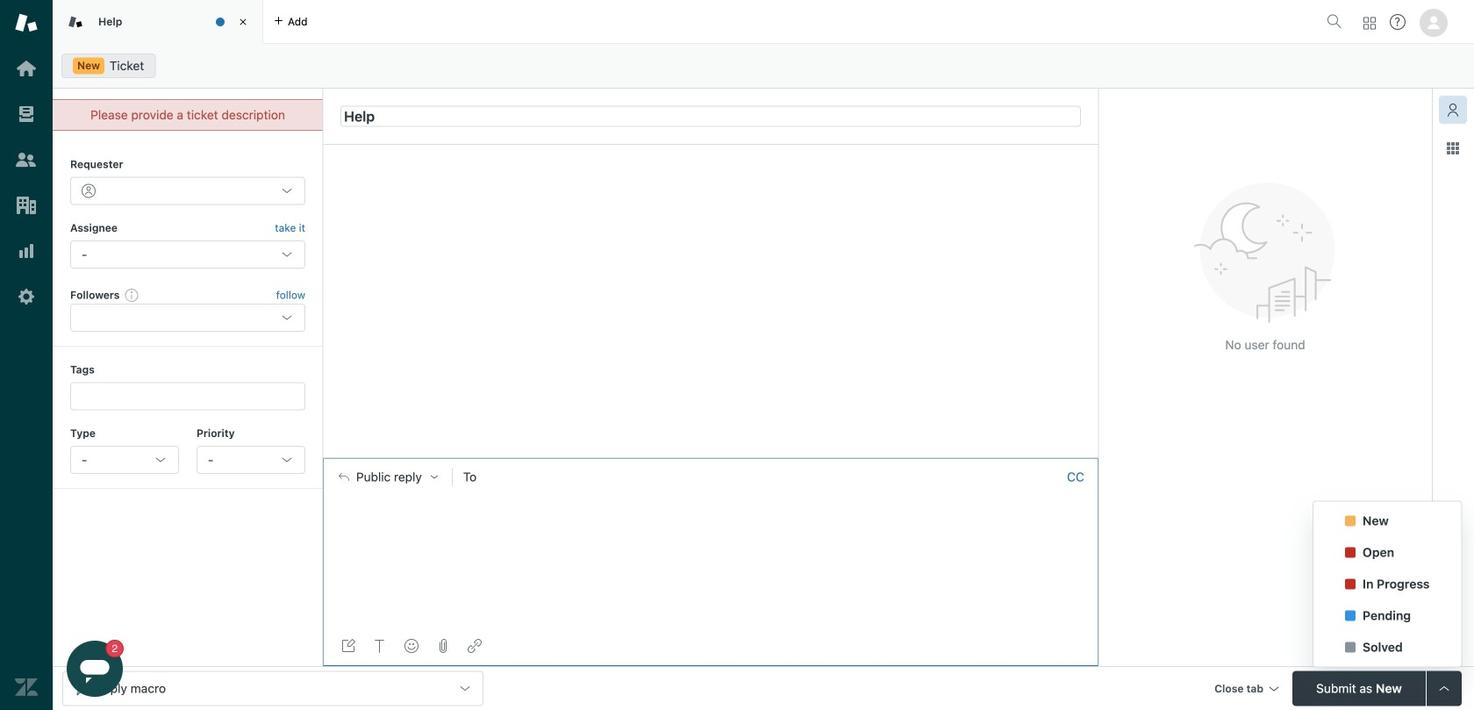 Task type: locate. For each thing, give the bounding box(es) containing it.
Subject field
[[341, 106, 1082, 127]]

format text image
[[373, 639, 387, 653]]

customers image
[[15, 148, 38, 171]]

secondary element
[[53, 48, 1475, 83]]

zendesk image
[[15, 676, 38, 699]]

zendesk products image
[[1364, 17, 1377, 29]]

customer context image
[[1447, 103, 1461, 117]]

add link (cmd k) image
[[468, 639, 482, 653]]

views image
[[15, 103, 38, 126]]

tabs tab list
[[53, 0, 1320, 44]]

tab
[[53, 0, 263, 44]]

get help image
[[1391, 14, 1406, 30]]

info on adding followers image
[[125, 288, 139, 302]]

draft mode image
[[342, 639, 356, 653]]

displays possible ticket submission types image
[[1438, 682, 1452, 696]]

add attachment image
[[436, 639, 450, 653]]



Task type: describe. For each thing, give the bounding box(es) containing it.
close image
[[234, 13, 252, 31]]

get started image
[[15, 57, 38, 80]]

reporting image
[[15, 240, 38, 263]]

insert emojis image
[[405, 639, 419, 653]]

organizations image
[[15, 194, 38, 217]]

Public reply composer text field
[[331, 496, 1091, 532]]

apps image
[[1447, 141, 1461, 155]]

zendesk support image
[[15, 11, 38, 34]]

main element
[[0, 0, 53, 710]]

admin image
[[15, 285, 38, 308]]



Task type: vqa. For each thing, say whether or not it's contained in the screenshot.
field
no



